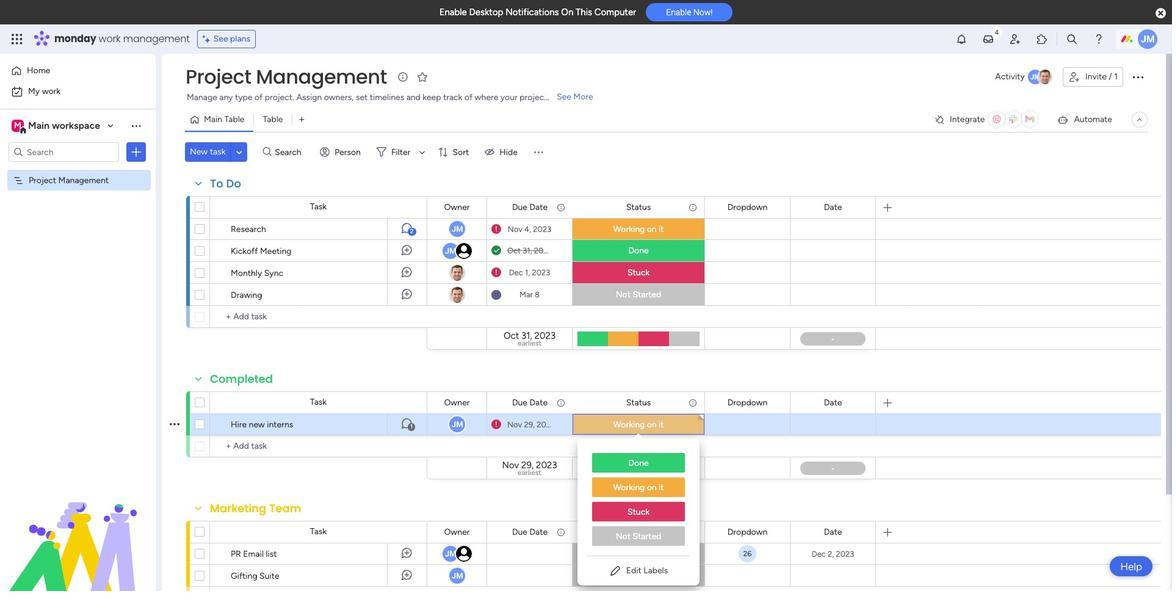 Task type: describe. For each thing, give the bounding box(es) containing it.
hide button
[[480, 142, 525, 162]]

your
[[501, 92, 518, 103]]

3 not from the top
[[616, 549, 631, 559]]

new
[[249, 420, 265, 430]]

nov 29, 2023
[[507, 420, 555, 429]]

3 not started from the top
[[616, 549, 661, 559]]

main for main workspace
[[28, 120, 50, 131]]

interns
[[267, 420, 293, 430]]

monthly
[[231, 268, 262, 278]]

add to favorites image
[[416, 71, 429, 83]]

1 stuck from the top
[[628, 267, 650, 278]]

keep
[[423, 92, 441, 103]]

my work link
[[7, 82, 148, 101]]

project
[[520, 92, 547, 103]]

Search field
[[272, 144, 308, 161]]

oct for oct 31, 2023
[[507, 246, 521, 255]]

track
[[443, 92, 463, 103]]

and
[[406, 92, 421, 103]]

1 button
[[387, 413, 427, 435]]

2023 for dec 2, 2023
[[836, 549, 854, 558]]

v2 done deadline image
[[492, 245, 501, 256]]

due for completed
[[512, 397, 528, 408]]

see more link
[[556, 91, 595, 103]]

filter
[[391, 147, 411, 157]]

suite
[[260, 571, 279, 581]]

1 due date from the top
[[512, 202, 548, 212]]

automate button
[[1052, 110, 1117, 129]]

hide
[[500, 147, 518, 157]]

new task button
[[185, 142, 230, 162]]

table button
[[254, 110, 292, 129]]

hire new interns
[[231, 420, 293, 430]]

assign
[[296, 92, 322, 103]]

see plans
[[214, 34, 250, 44]]

1 due from the top
[[512, 202, 528, 212]]

1 status from the top
[[626, 202, 651, 212]]

1 vertical spatial options image
[[170, 409, 180, 439]]

owner for 3rd owner field from the bottom of the page
[[444, 202, 470, 212]]

Project Management field
[[183, 63, 390, 90]]

workspace options image
[[130, 120, 142, 132]]

nov 29, 2023 earliest
[[502, 460, 557, 477]]

task for to do
[[310, 202, 327, 212]]

it inside the working on it option
[[659, 482, 664, 493]]

marketing team
[[210, 501, 301, 516]]

v2 overdue deadline image for dec 1, 2023
[[492, 267, 501, 278]]

due date for completed
[[512, 397, 548, 408]]

edit labels
[[626, 565, 668, 576]]

help
[[1121, 560, 1143, 572]]

new
[[190, 147, 208, 157]]

more
[[574, 92, 593, 102]]

dropdown field for completed
[[725, 396, 771, 409]]

notifications
[[506, 7, 559, 18]]

4,
[[525, 224, 531, 234]]

update feed image
[[983, 33, 995, 45]]

0 horizontal spatial 1
[[410, 423, 413, 431]]

0 vertical spatial options image
[[1131, 70, 1146, 84]]

labels
[[644, 565, 668, 576]]

angle down image
[[236, 147, 242, 157]]

1 dropdown from the top
[[728, 202, 768, 212]]

2 working from the top
[[613, 419, 645, 430]]

invite
[[1086, 71, 1107, 82]]

lottie animation image
[[0, 468, 156, 591]]

enable for enable desktop notifications on this computer
[[439, 7, 467, 18]]

owner for first owner field from the bottom
[[444, 527, 470, 537]]

project.
[[265, 92, 294, 103]]

2023 for dec 1, 2023
[[532, 268, 550, 277]]

nov 4, 2023
[[508, 224, 552, 234]]

desktop
[[469, 7, 503, 18]]

1 due date field from the top
[[509, 201, 551, 214]]

edit labels button
[[587, 561, 690, 581]]

pr email list
[[231, 549, 277, 559]]

29, for nov 29, 2023 earliest
[[522, 460, 534, 471]]

earliest for 29,
[[518, 468, 542, 477]]

+ Add task text field
[[216, 439, 421, 454]]

enable now!
[[666, 7, 713, 17]]

2023 for nov 29, 2023
[[537, 420, 555, 429]]

done option
[[592, 453, 685, 474]]

/
[[1109, 71, 1112, 82]]

enable desktop notifications on this computer
[[439, 7, 636, 18]]

work for my
[[42, 86, 61, 96]]

2 owner field from the top
[[441, 396, 473, 409]]

4 started from the top
[[633, 570, 661, 581]]

mar 8
[[520, 290, 540, 299]]

1 date field from the top
[[821, 201, 845, 214]]

now!
[[694, 7, 713, 17]]

2023 for nov 29, 2023 earliest
[[536, 460, 557, 471]]

add view image
[[299, 115, 304, 124]]

earliest for 31,
[[518, 339, 542, 347]]

integrate button
[[929, 107, 1047, 133]]

timelines
[[370, 92, 404, 103]]

integrate
[[950, 114, 985, 125]]

2023 for nov 4, 2023
[[533, 224, 552, 234]]

2
[[410, 228, 414, 235]]

enable for enable now!
[[666, 7, 692, 17]]

Completed field
[[207, 371, 276, 387]]

task
[[210, 147, 226, 157]]

main for main table
[[204, 114, 222, 125]]

monthly sync
[[231, 268, 283, 278]]

dropdown for marketing team
[[728, 527, 768, 537]]

due date field for completed
[[509, 396, 551, 409]]

home option
[[7, 61, 148, 81]]

2 working on it from the top
[[613, 419, 664, 430]]

email
[[243, 549, 264, 559]]

8
[[535, 290, 540, 299]]

working inside option
[[613, 482, 645, 493]]

To Do field
[[207, 176, 244, 192]]

3 started from the top
[[633, 549, 661, 559]]

monday work management
[[54, 32, 190, 46]]

my
[[28, 86, 40, 96]]

status field for completed
[[623, 396, 654, 409]]

filter button
[[372, 142, 430, 162]]

kickoff meeting
[[231, 246, 292, 256]]

owners,
[[324, 92, 354, 103]]

2023 for oct 31, 2023
[[534, 246, 552, 255]]

see plans button
[[197, 30, 256, 48]]

2 of from the left
[[465, 92, 473, 103]]

dec for dec 2, 2023
[[812, 549, 826, 558]]

team
[[269, 501, 301, 516]]

person
[[335, 147, 361, 157]]

invite / 1
[[1086, 71, 1118, 82]]

oct for oct 31, 2023 earliest
[[504, 331, 519, 342]]

nov for nov 4, 2023
[[508, 224, 523, 234]]

1 status field from the top
[[623, 201, 654, 214]]

3 date field from the top
[[821, 525, 845, 539]]

menu image
[[532, 146, 545, 158]]

select product image
[[11, 33, 23, 45]]

project management inside project management list box
[[29, 175, 109, 185]]

v2 overdue deadline image for nov 29, 2023
[[492, 419, 501, 430]]

marketing
[[210, 501, 266, 516]]

automate
[[1074, 114, 1113, 125]]

sort
[[453, 147, 469, 157]]

sync
[[264, 268, 283, 278]]

do
[[226, 176, 241, 191]]

project inside project management list box
[[29, 175, 56, 185]]

workspace image
[[12, 119, 24, 133]]

4 image
[[992, 25, 1003, 39]]

v2 search image
[[263, 145, 272, 159]]

2 button
[[387, 218, 427, 240]]

to
[[210, 176, 223, 191]]

dec for dec 1, 2023
[[509, 268, 523, 277]]

activity button
[[991, 67, 1058, 87]]

4 not from the top
[[616, 570, 631, 581]]

set
[[356, 92, 368, 103]]

stands.
[[550, 92, 577, 103]]

2 date field from the top
[[821, 396, 845, 409]]

hire
[[231, 420, 247, 430]]

1 horizontal spatial project management
[[186, 63, 387, 90]]



Task type: locate. For each thing, give the bounding box(es) containing it.
1 v2 overdue deadline image from the top
[[492, 223, 501, 235]]

project down search in workspace field
[[29, 175, 56, 185]]

1 vertical spatial 31,
[[522, 331, 532, 342]]

this
[[576, 7, 592, 18]]

column information image for 3rd due date field from the bottom of the page
[[556, 202, 566, 212]]

1 horizontal spatial enable
[[666, 7, 692, 17]]

oct inside oct 31, 2023 earliest
[[504, 331, 519, 342]]

0 vertical spatial dropdown field
[[725, 201, 771, 214]]

column information image
[[556, 398, 566, 408], [688, 398, 698, 408]]

Marketing Team field
[[207, 501, 305, 517]]

2 column information image from the left
[[688, 398, 698, 408]]

3 dropdown from the top
[[728, 527, 768, 537]]

work right my
[[42, 86, 61, 96]]

1 dropdown field from the top
[[725, 201, 771, 214]]

1 vertical spatial project management
[[29, 175, 109, 185]]

1 horizontal spatial table
[[263, 114, 283, 125]]

status for completed
[[626, 397, 651, 408]]

earliest down nov 29, 2023
[[518, 468, 542, 477]]

Search in workspace field
[[26, 145, 102, 159]]

0 vertical spatial dropdown
[[728, 202, 768, 212]]

2 dropdown from the top
[[728, 397, 768, 408]]

1 vertical spatial management
[[58, 175, 109, 185]]

done
[[629, 245, 649, 256], [629, 458, 649, 468]]

3 working on it from the top
[[613, 482, 664, 493]]

on inside option
[[647, 482, 657, 493]]

0 vertical spatial due
[[512, 202, 528, 212]]

column information image for status
[[688, 398, 698, 408]]

done inside option
[[629, 458, 649, 468]]

notifications image
[[956, 33, 968, 45]]

earliest down mar 8
[[518, 339, 542, 347]]

1 vertical spatial oct
[[504, 331, 519, 342]]

not started option
[[592, 526, 685, 547]]

dropdown
[[728, 202, 768, 212], [728, 397, 768, 408], [728, 527, 768, 537]]

2023 for oct 31, 2023 earliest
[[535, 331, 556, 342]]

2 not from the top
[[616, 531, 631, 542]]

2 vertical spatial due
[[512, 527, 528, 537]]

2 vertical spatial dropdown
[[728, 527, 768, 537]]

2 vertical spatial working on it
[[613, 482, 664, 493]]

task for completed
[[310, 397, 327, 407]]

kickoff
[[231, 246, 258, 256]]

working on it inside the working on it option
[[613, 482, 664, 493]]

not inside option
[[616, 531, 631, 542]]

0 vertical spatial due date field
[[509, 201, 551, 214]]

oct 31, 2023
[[507, 246, 552, 255]]

31, for oct 31, 2023 earliest
[[522, 331, 532, 342]]

1 vertical spatial earliest
[[518, 468, 542, 477]]

3 it from the top
[[659, 482, 664, 493]]

3 v2 overdue deadline image from the top
[[492, 419, 501, 430]]

gifting
[[231, 571, 257, 581]]

2 vertical spatial due date field
[[509, 525, 551, 539]]

4 not started from the top
[[616, 570, 661, 581]]

1 vertical spatial done
[[629, 458, 649, 468]]

2 vertical spatial task
[[310, 526, 327, 537]]

0 vertical spatial due date
[[512, 202, 548, 212]]

monday
[[54, 32, 96, 46]]

working
[[613, 224, 645, 234], [613, 419, 645, 430], [613, 482, 645, 493]]

1 table from the left
[[224, 114, 245, 125]]

monday marketplace image
[[1036, 33, 1048, 45]]

1 done from the top
[[629, 245, 649, 256]]

2 not started from the top
[[616, 531, 661, 542]]

type
[[235, 92, 252, 103]]

table inside table "button"
[[263, 114, 283, 125]]

not started inside option
[[616, 531, 661, 542]]

1 vertical spatial due date field
[[509, 396, 551, 409]]

column information image
[[556, 202, 566, 212], [688, 202, 698, 212], [556, 527, 566, 537]]

1 horizontal spatial management
[[256, 63, 387, 90]]

+ Add task text field
[[216, 310, 421, 324]]

31, for oct 31, 2023
[[523, 246, 532, 255]]

Status field
[[623, 201, 654, 214], [623, 396, 654, 409], [623, 525, 654, 539]]

2 task from the top
[[310, 397, 327, 407]]

2 it from the top
[[659, 419, 664, 430]]

owner for 2nd owner field from the bottom
[[444, 397, 470, 408]]

3 due date field from the top
[[509, 525, 551, 539]]

nov for nov 29, 2023
[[507, 420, 522, 429]]

dec 1, 2023
[[509, 268, 550, 277]]

31,
[[523, 246, 532, 255], [522, 331, 532, 342]]

1 vertical spatial dropdown field
[[725, 396, 771, 409]]

31, down mar
[[522, 331, 532, 342]]

enable
[[439, 7, 467, 18], [666, 7, 692, 17]]

dec left 1,
[[509, 268, 523, 277]]

arrow down image
[[415, 145, 430, 159]]

main workspace
[[28, 120, 100, 131]]

see inside button
[[214, 34, 228, 44]]

nov inside the nov 29, 2023 earliest
[[502, 460, 519, 471]]

invite members image
[[1009, 33, 1022, 45]]

project management
[[186, 63, 387, 90], [29, 175, 109, 185]]

3 owner field from the top
[[441, 525, 473, 539]]

29, for nov 29, 2023
[[524, 420, 535, 429]]

main right workspace icon
[[28, 120, 50, 131]]

2 vertical spatial owner field
[[441, 525, 473, 539]]

on
[[647, 224, 657, 234], [647, 419, 657, 430], [647, 482, 657, 493]]

1 owner field from the top
[[441, 201, 473, 214]]

search everything image
[[1066, 33, 1078, 45]]

Dropdown field
[[725, 201, 771, 214], [725, 396, 771, 409], [725, 525, 771, 539]]

1 vertical spatial work
[[42, 86, 61, 96]]

project up any
[[186, 63, 251, 90]]

enable now! button
[[646, 3, 733, 22]]

29, up the nov 29, 2023 earliest
[[524, 420, 535, 429]]

1 vertical spatial 1
[[410, 423, 413, 431]]

2 earliest from the top
[[518, 468, 542, 477]]

my work
[[28, 86, 61, 96]]

3 dropdown field from the top
[[725, 525, 771, 539]]

0 vertical spatial status
[[626, 202, 651, 212]]

workspace selection element
[[12, 118, 102, 134]]

jeremy miller image
[[1138, 29, 1158, 49]]

work inside option
[[42, 86, 61, 96]]

1 started from the top
[[633, 289, 661, 300]]

0 horizontal spatial see
[[214, 34, 228, 44]]

owner
[[444, 202, 470, 212], [444, 397, 470, 408], [444, 527, 470, 537]]

task for marketing team
[[310, 526, 327, 537]]

0 vertical spatial nov
[[508, 224, 523, 234]]

2 vertical spatial status
[[626, 527, 651, 537]]

1 vertical spatial project
[[29, 175, 56, 185]]

1 task from the top
[[310, 202, 327, 212]]

0 vertical spatial owner
[[444, 202, 470, 212]]

see left more
[[557, 92, 571, 102]]

column information image for due date field corresponding to marketing team
[[556, 527, 566, 537]]

1 vertical spatial stuck
[[628, 507, 650, 517]]

home
[[27, 65, 50, 76]]

2023 right 4,
[[533, 224, 552, 234]]

stuck option
[[592, 502, 685, 523]]

1 horizontal spatial project
[[186, 63, 251, 90]]

1 vertical spatial working
[[613, 419, 645, 430]]

1 not started from the top
[[616, 289, 661, 300]]

work
[[99, 32, 121, 46], [42, 86, 61, 96]]

2023 inside oct 31, 2023 earliest
[[535, 331, 556, 342]]

2 vertical spatial it
[[659, 482, 664, 493]]

1 vertical spatial task
[[310, 397, 327, 407]]

3 status field from the top
[[623, 525, 654, 539]]

2 owner from the top
[[444, 397, 470, 408]]

0 vertical spatial see
[[214, 34, 228, 44]]

0 vertical spatial v2 overdue deadline image
[[492, 223, 501, 235]]

plans
[[230, 34, 250, 44]]

computer
[[595, 7, 636, 18]]

2 vertical spatial on
[[647, 482, 657, 493]]

1 horizontal spatial dec
[[812, 549, 826, 558]]

1 working from the top
[[613, 224, 645, 234]]

1 not from the top
[[616, 289, 631, 300]]

0 vertical spatial done
[[629, 245, 649, 256]]

column information image for 1st status field
[[688, 202, 698, 212]]

dec
[[509, 268, 523, 277], [812, 549, 826, 558]]

0 vertical spatial project
[[186, 63, 251, 90]]

0 vertical spatial 29,
[[524, 420, 535, 429]]

1 horizontal spatial see
[[557, 92, 571, 102]]

management inside project management list box
[[58, 175, 109, 185]]

1 earliest from the top
[[518, 339, 542, 347]]

1
[[1115, 71, 1118, 82], [410, 423, 413, 431]]

show board description image
[[396, 71, 410, 83]]

1 it from the top
[[659, 224, 664, 234]]

invite / 1 button
[[1063, 67, 1124, 87]]

1 vertical spatial see
[[557, 92, 571, 102]]

project management down search in workspace field
[[29, 175, 109, 185]]

2 due date from the top
[[512, 397, 548, 408]]

0 vertical spatial on
[[647, 224, 657, 234]]

home link
[[7, 61, 148, 81]]

options image
[[130, 146, 142, 158]]

0 vertical spatial it
[[659, 224, 664, 234]]

2023 right 1,
[[532, 268, 550, 277]]

2 status from the top
[[626, 397, 651, 408]]

dapulse close image
[[1156, 7, 1166, 20]]

0 horizontal spatial of
[[255, 92, 263, 103]]

due for marketing team
[[512, 527, 528, 537]]

26
[[744, 550, 752, 558]]

my work option
[[7, 82, 148, 101]]

0 vertical spatial task
[[310, 202, 327, 212]]

management
[[123, 32, 190, 46]]

see for see plans
[[214, 34, 228, 44]]

1 horizontal spatial 1
[[1115, 71, 1118, 82]]

table inside main table button
[[224, 114, 245, 125]]

0 horizontal spatial project management
[[29, 175, 109, 185]]

1 vertical spatial 29,
[[522, 460, 534, 471]]

collapse board header image
[[1135, 115, 1145, 125]]

enable left desktop
[[439, 7, 467, 18]]

2 done from the top
[[629, 458, 649, 468]]

3 status from the top
[[626, 527, 651, 537]]

list box
[[578, 443, 700, 556]]

gifting suite
[[231, 571, 279, 581]]

1 working on it from the top
[[613, 224, 664, 234]]

2 started from the top
[[633, 531, 661, 542]]

v2 overdue deadline image for nov 4, 2023
[[492, 223, 501, 235]]

completed
[[210, 371, 273, 387]]

on
[[561, 7, 574, 18]]

2 dropdown field from the top
[[725, 396, 771, 409]]

1,
[[525, 268, 530, 277]]

dropdown field for marketing team
[[725, 525, 771, 539]]

1 horizontal spatial main
[[204, 114, 222, 125]]

1 vertical spatial nov
[[507, 420, 522, 429]]

1 vertical spatial date field
[[821, 396, 845, 409]]

29, inside the nov 29, 2023 earliest
[[522, 460, 534, 471]]

0 vertical spatial dec
[[509, 268, 523, 277]]

table down any
[[224, 114, 245, 125]]

0 vertical spatial owner field
[[441, 201, 473, 214]]

option
[[0, 169, 156, 171]]

2,
[[828, 549, 834, 558]]

nov for nov 29, 2023 earliest
[[502, 460, 519, 471]]

2 v2 overdue deadline image from the top
[[492, 267, 501, 278]]

3 due date from the top
[[512, 527, 548, 537]]

drawing
[[231, 290, 262, 300]]

2 status field from the top
[[623, 396, 654, 409]]

earliest inside the nov 29, 2023 earliest
[[518, 468, 542, 477]]

dec left 2,
[[812, 549, 826, 558]]

0 vertical spatial oct
[[507, 246, 521, 255]]

lottie animation element
[[0, 468, 156, 591]]

1 vertical spatial owner field
[[441, 396, 473, 409]]

Due Date field
[[509, 201, 551, 214], [509, 396, 551, 409], [509, 525, 551, 539]]

pr
[[231, 549, 241, 559]]

project management list box
[[0, 167, 156, 355]]

earliest
[[518, 339, 542, 347], [518, 468, 542, 477]]

31, down 4,
[[523, 246, 532, 255]]

0 horizontal spatial dec
[[509, 268, 523, 277]]

workspace
[[52, 120, 100, 131]]

work for monday
[[99, 32, 121, 46]]

person button
[[315, 142, 368, 162]]

to do
[[210, 176, 241, 191]]

not
[[616, 289, 631, 300], [616, 531, 631, 542], [616, 549, 631, 559], [616, 570, 631, 581]]

help image
[[1093, 33, 1105, 45]]

date
[[530, 202, 548, 212], [824, 202, 842, 212], [530, 397, 548, 408], [824, 397, 842, 408], [530, 527, 548, 537], [824, 527, 842, 537]]

0 vertical spatial date field
[[821, 201, 845, 214]]

status for marketing team
[[626, 527, 651, 537]]

1 vertical spatial status field
[[623, 396, 654, 409]]

dec 2, 2023
[[812, 549, 854, 558]]

working on it option
[[592, 478, 685, 498]]

3 on from the top
[[647, 482, 657, 493]]

0 horizontal spatial work
[[42, 86, 61, 96]]

v2 overdue deadline image up v2 done deadline icon
[[492, 223, 501, 235]]

2 vertical spatial nov
[[502, 460, 519, 471]]

edit
[[626, 565, 642, 576]]

list box containing done
[[578, 443, 700, 556]]

due date field for marketing team
[[509, 525, 551, 539]]

project management up project.
[[186, 63, 387, 90]]

see left plans on the top left of page
[[214, 34, 228, 44]]

v2 overdue deadline image
[[492, 223, 501, 235], [492, 267, 501, 278], [492, 419, 501, 430]]

m
[[14, 120, 21, 131]]

earliest inside oct 31, 2023 earliest
[[518, 339, 542, 347]]

management down search in workspace field
[[58, 175, 109, 185]]

0 horizontal spatial management
[[58, 175, 109, 185]]

options image
[[1131, 70, 1146, 84], [170, 409, 180, 439]]

meeting
[[260, 246, 292, 256]]

due
[[512, 202, 528, 212], [512, 397, 528, 408], [512, 527, 528, 537]]

stuck inside option
[[628, 507, 650, 517]]

2023 down nov 4, 2023
[[534, 246, 552, 255]]

31, inside oct 31, 2023 earliest
[[522, 331, 532, 342]]

task
[[310, 202, 327, 212], [310, 397, 327, 407], [310, 526, 327, 537]]

29, down nov 29, 2023
[[522, 460, 534, 471]]

any
[[219, 92, 233, 103]]

0 vertical spatial 1
[[1115, 71, 1118, 82]]

1 vertical spatial owner
[[444, 397, 470, 408]]

see
[[214, 34, 228, 44], [557, 92, 571, 102]]

0 horizontal spatial column information image
[[556, 398, 566, 408]]

2023 down 8
[[535, 331, 556, 342]]

2 vertical spatial date field
[[821, 525, 845, 539]]

1 horizontal spatial of
[[465, 92, 473, 103]]

2 table from the left
[[263, 114, 283, 125]]

3 owner from the top
[[444, 527, 470, 537]]

1 horizontal spatial column information image
[[688, 398, 698, 408]]

manage
[[187, 92, 217, 103]]

started inside option
[[633, 531, 661, 542]]

3 task from the top
[[310, 526, 327, 537]]

29,
[[524, 420, 535, 429], [522, 460, 534, 471]]

0 horizontal spatial options image
[[170, 409, 180, 439]]

nov left 4,
[[508, 224, 523, 234]]

enable left now!
[[666, 7, 692, 17]]

column information image for due date
[[556, 398, 566, 408]]

1 on from the top
[[647, 224, 657, 234]]

work right monday
[[99, 32, 121, 46]]

2023 right 2,
[[836, 549, 854, 558]]

0 vertical spatial earliest
[[518, 339, 542, 347]]

2 due date field from the top
[[509, 396, 551, 409]]

1 vertical spatial status
[[626, 397, 651, 408]]

main inside 'workspace selection' 'element'
[[28, 120, 50, 131]]

due date
[[512, 202, 548, 212], [512, 397, 548, 408], [512, 527, 548, 537]]

stuck
[[628, 267, 650, 278], [628, 507, 650, 517]]

1 of from the left
[[255, 92, 263, 103]]

2 vertical spatial working
[[613, 482, 645, 493]]

0 vertical spatial work
[[99, 32, 121, 46]]

2 vertical spatial dropdown field
[[725, 525, 771, 539]]

due date for marketing team
[[512, 527, 548, 537]]

enable inside button
[[666, 7, 692, 17]]

1 vertical spatial working on it
[[613, 419, 664, 430]]

2023 up the nov 29, 2023 earliest
[[537, 420, 555, 429]]

main table
[[204, 114, 245, 125]]

0 vertical spatial stuck
[[628, 267, 650, 278]]

2 due from the top
[[512, 397, 528, 408]]

2023 inside the nov 29, 2023 earliest
[[536, 460, 557, 471]]

status field for marketing team
[[623, 525, 654, 539]]

project
[[186, 63, 251, 90], [29, 175, 56, 185]]

dropdown for completed
[[728, 397, 768, 408]]

0 horizontal spatial table
[[224, 114, 245, 125]]

oct 31, 2023 earliest
[[504, 331, 556, 347]]

1 owner from the top
[[444, 202, 470, 212]]

1 vertical spatial it
[[659, 419, 664, 430]]

Date field
[[821, 201, 845, 214], [821, 396, 845, 409], [821, 525, 845, 539]]

not started
[[616, 289, 661, 300], [616, 531, 661, 542], [616, 549, 661, 559], [616, 570, 661, 581]]

mar
[[520, 290, 533, 299]]

new task
[[190, 147, 226, 157]]

1 vertical spatial due date
[[512, 397, 548, 408]]

1 vertical spatial dec
[[812, 549, 826, 558]]

main table button
[[185, 110, 254, 129]]

nov up the nov 29, 2023 earliest
[[507, 420, 522, 429]]

Owner field
[[441, 201, 473, 214], [441, 396, 473, 409], [441, 525, 473, 539]]

2 vertical spatial due date
[[512, 527, 548, 537]]

nov down nov 29, 2023
[[502, 460, 519, 471]]

nov
[[508, 224, 523, 234], [507, 420, 522, 429], [502, 460, 519, 471]]

2 vertical spatial v2 overdue deadline image
[[492, 419, 501, 430]]

0 vertical spatial status field
[[623, 201, 654, 214]]

v2 overdue deadline image down v2 done deadline icon
[[492, 267, 501, 278]]

of right track
[[465, 92, 473, 103]]

1 horizontal spatial options image
[[1131, 70, 1146, 84]]

0 vertical spatial working on it
[[613, 224, 664, 234]]

2 stuck from the top
[[628, 507, 650, 517]]

2 on from the top
[[647, 419, 657, 430]]

0 vertical spatial working
[[613, 224, 645, 234]]

3 working from the top
[[613, 482, 645, 493]]

where
[[475, 92, 499, 103]]

1 column information image from the left
[[556, 398, 566, 408]]

2023 down nov 29, 2023
[[536, 460, 557, 471]]

0 vertical spatial 31,
[[523, 246, 532, 255]]

main down manage
[[204, 114, 222, 125]]

of right type
[[255, 92, 263, 103]]

main inside button
[[204, 114, 222, 125]]

1 vertical spatial due
[[512, 397, 528, 408]]

0 horizontal spatial enable
[[439, 7, 467, 18]]

0 vertical spatial project management
[[186, 63, 387, 90]]

1 horizontal spatial work
[[99, 32, 121, 46]]

0 horizontal spatial main
[[28, 120, 50, 131]]

table down project.
[[263, 114, 283, 125]]

help button
[[1110, 556, 1153, 576]]

see more
[[557, 92, 593, 102]]

0 vertical spatial management
[[256, 63, 387, 90]]

management up assign
[[256, 63, 387, 90]]

see for see more
[[557, 92, 571, 102]]

3 due from the top
[[512, 527, 528, 537]]

v2 overdue deadline image left nov 29, 2023
[[492, 419, 501, 430]]

1 vertical spatial on
[[647, 419, 657, 430]]

started
[[633, 289, 661, 300], [633, 531, 661, 542], [633, 549, 661, 559], [633, 570, 661, 581]]



Task type: vqa. For each thing, say whether or not it's contained in the screenshot.
the Owner related to 1st 'Owner' field from the bottom of the page
yes



